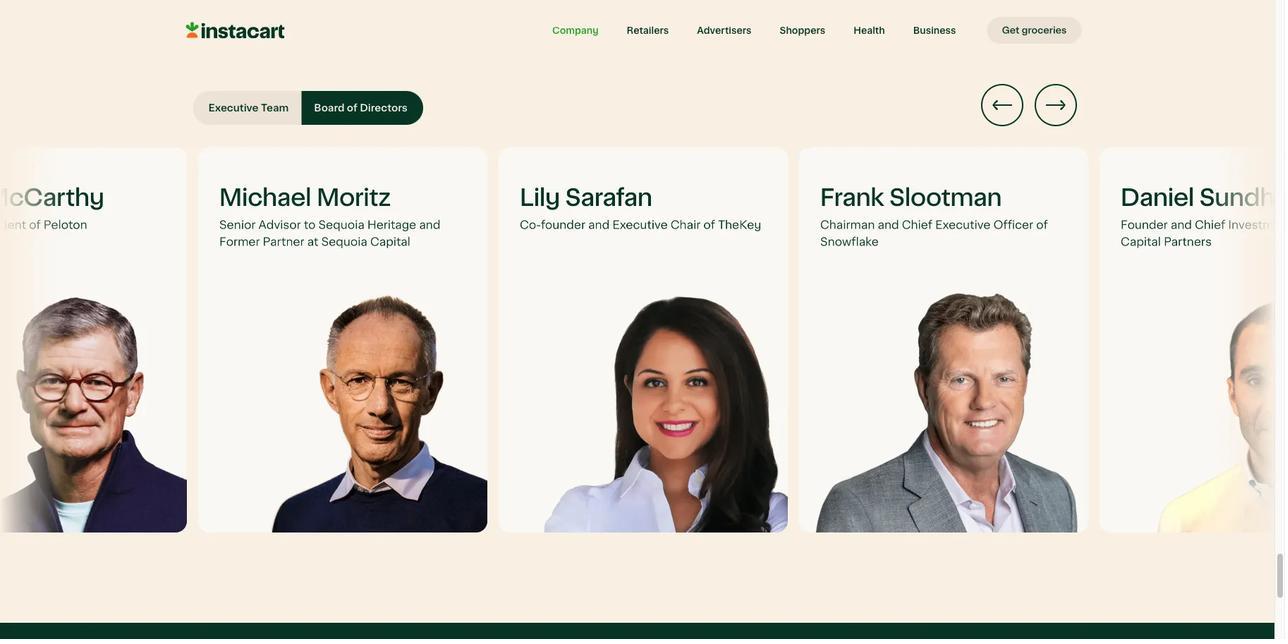 Task type: vqa. For each thing, say whether or not it's contained in the screenshot.
HOME
no



Task type: describe. For each thing, give the bounding box(es) containing it.
slide 8 of 9 group
[[799, 147, 1089, 533]]

thekey
[[718, 219, 762, 231]]

advertisers button
[[683, 17, 766, 44]]

founder and chief investmen
[[1121, 219, 1286, 248]]

chair
[[671, 219, 701, 231]]

daniel sundhe
[[1121, 186, 1286, 211]]

slide 7 of 9 group
[[499, 147, 788, 533]]

executive inside button
[[209, 103, 259, 113]]

get groceries link
[[988, 17, 1082, 44]]

executive team button
[[193, 91, 302, 125]]

slootman
[[890, 186, 1002, 211]]

leadership
[[272, 16, 478, 56]]

business
[[914, 25, 956, 35]]

executive for frank slootman
[[936, 219, 991, 231]]

chief for slootman
[[902, 219, 933, 231]]

moritz
[[317, 186, 391, 211]]

slide 6 of 9 group
[[198, 147, 488, 533]]

capital
[[370, 236, 411, 248]]

slide 9 of 9 group
[[1100, 147, 1286, 533]]

michael moritz
[[219, 186, 391, 211]]

team
[[261, 103, 289, 113]]

health button
[[840, 17, 899, 44]]

company
[[552, 25, 599, 35]]

co-founder and executive chair of thekey
[[520, 219, 762, 231]]

board of directors button
[[302, 91, 423, 125]]

board of directors
[[314, 103, 408, 113]]

business button
[[899, 17, 971, 44]]

senior
[[219, 219, 256, 231]]

get groceries
[[1002, 25, 1067, 35]]

lily sarafan
[[520, 186, 653, 211]]

michael
[[219, 186, 311, 211]]

and inside slide 7 of 9 group
[[589, 219, 610, 231]]

advisor
[[259, 219, 301, 231]]

sarafan
[[566, 186, 653, 211]]

get
[[1002, 25, 1020, 35]]

senior advisor to sequoia heritage and former partner at sequoia capital
[[219, 219, 441, 248]]

and inside chairman and chief executive officer of snowflake
[[878, 219, 899, 231]]

shoppers
[[780, 25, 826, 35]]

founder
[[1121, 219, 1168, 231]]



Task type: locate. For each thing, give the bounding box(es) containing it.
board
[[314, 103, 345, 113]]

3 and from the left
[[878, 219, 899, 231]]

and
[[419, 219, 441, 231], [589, 219, 610, 231], [878, 219, 899, 231], [1171, 219, 1193, 231]]

of right chair
[[704, 219, 716, 231]]

frank slootman
[[821, 186, 1002, 211]]

heritage
[[368, 219, 416, 231]]

directors
[[360, 103, 408, 113]]

executive team
[[209, 103, 289, 113]]

slide 5 of 9 group
[[0, 147, 187, 533]]

former
[[219, 236, 260, 248]]

company button
[[538, 17, 613, 44]]

health
[[854, 25, 885, 35]]

chief inside founder and chief investmen
[[1195, 219, 1226, 231]]

and down the daniel sundhe
[[1171, 219, 1193, 231]]

sequoia
[[319, 219, 365, 231], [321, 236, 368, 248]]

of right officer
[[1037, 219, 1048, 231]]

shoppers button
[[766, 17, 840, 44]]

chief
[[902, 219, 933, 231], [1195, 219, 1226, 231]]

and inside senior advisor to sequoia heritage and former partner at sequoia capital
[[419, 219, 441, 231]]

sequoia down moritz
[[319, 219, 365, 231]]

executive inside chairman and chief executive officer of snowflake
[[936, 219, 991, 231]]

2 horizontal spatial executive
[[936, 219, 991, 231]]

2 horizontal spatial of
[[1037, 219, 1048, 231]]

executive left team
[[209, 103, 259, 113]]

frank
[[821, 186, 885, 211]]

chairman and chief executive officer of snowflake
[[821, 219, 1048, 248]]

executive inside slide 7 of 9 group
[[613, 219, 668, 231]]

0 horizontal spatial of
[[347, 103, 358, 113]]

groceries
[[1022, 25, 1067, 35]]

our leadership
[[193, 16, 478, 56]]

0 horizontal spatial executive
[[209, 103, 259, 113]]

our
[[193, 16, 264, 56]]

to
[[304, 219, 316, 231]]

co-
[[520, 219, 541, 231]]

of for frank slootman
[[1037, 219, 1048, 231]]

chief inside chairman and chief executive officer of snowflake
[[902, 219, 933, 231]]

sundhe
[[1200, 186, 1286, 211]]

investmen
[[1229, 219, 1286, 231]]

chief down the frank slootman
[[902, 219, 933, 231]]

retailers
[[627, 25, 669, 35]]

founder
[[541, 219, 586, 231]]

4 and from the left
[[1171, 219, 1193, 231]]

of right board
[[347, 103, 358, 113]]

and down sarafan
[[589, 219, 610, 231]]

advertisers
[[697, 25, 752, 35]]

1 and from the left
[[419, 219, 441, 231]]

daniel
[[1121, 186, 1195, 211]]

1 horizontal spatial executive
[[613, 219, 668, 231]]

and down the frank slootman
[[878, 219, 899, 231]]

partner
[[263, 236, 305, 248]]

chief for sundhe
[[1195, 219, 1226, 231]]

2 chief from the left
[[1195, 219, 1226, 231]]

at
[[307, 236, 319, 248]]

of inside button
[[347, 103, 358, 113]]

lily
[[520, 186, 560, 211]]

of
[[347, 103, 358, 113], [704, 219, 716, 231], [1037, 219, 1048, 231]]

officer
[[994, 219, 1034, 231]]

retailers button
[[613, 17, 683, 44]]

of inside chairman and chief executive officer of snowflake
[[1037, 219, 1048, 231]]

sequoia right the at
[[321, 236, 368, 248]]

and inside founder and chief investmen
[[1171, 219, 1193, 231]]

2 and from the left
[[589, 219, 610, 231]]

executive
[[209, 103, 259, 113], [613, 219, 668, 231], [936, 219, 991, 231]]

executive down sarafan
[[613, 219, 668, 231]]

0 vertical spatial sequoia
[[319, 219, 365, 231]]

1 vertical spatial sequoia
[[321, 236, 368, 248]]

executive for lily sarafan
[[613, 219, 668, 231]]

1 chief from the left
[[902, 219, 933, 231]]

0 horizontal spatial chief
[[902, 219, 933, 231]]

chairman
[[821, 219, 875, 231]]

1 horizontal spatial of
[[704, 219, 716, 231]]

1 horizontal spatial chief
[[1195, 219, 1226, 231]]

and right heritage
[[419, 219, 441, 231]]

of for lily sarafan
[[704, 219, 716, 231]]

executive down slootman
[[936, 219, 991, 231]]

snowflake
[[821, 236, 879, 248]]

chief down the daniel sundhe
[[1195, 219, 1226, 231]]



